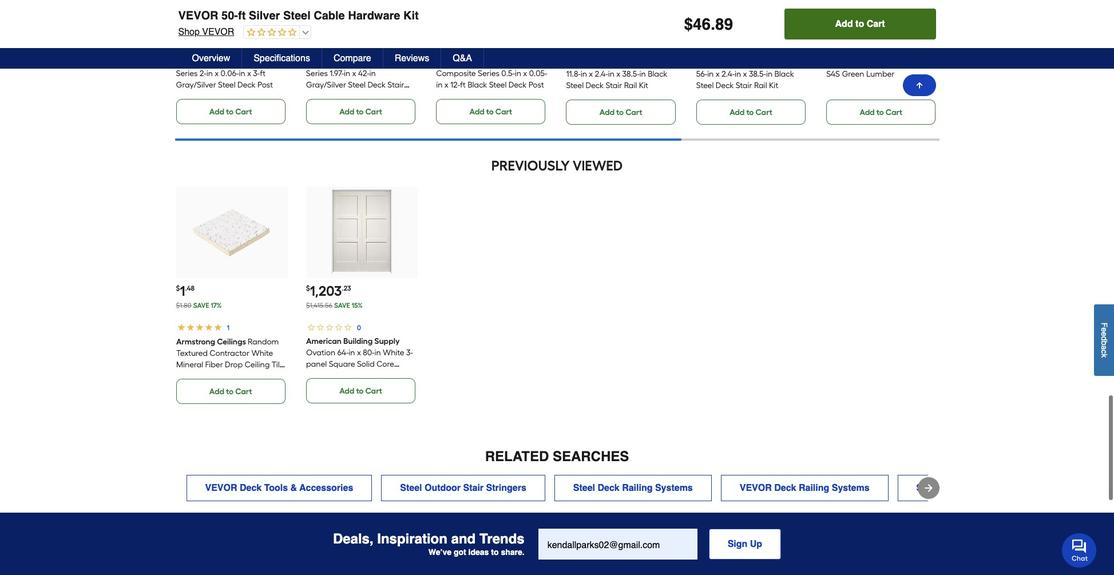 Task type: describe. For each thing, give the bounding box(es) containing it.
trends
[[480, 531, 525, 547]]

vevor down "50-"
[[202, 27, 234, 37]]

black for handrails stair railing 56-in x 2.4-in x 38.5-in black steel deck stair rail kit
[[775, 69, 795, 79]]

add for list item containing 2-in x 4-in x 20-ft douglas fir s4s green lumber
[[860, 107, 875, 117]]

3- inside classic composite series 2-in x 0.06-in x 3-ft gray/silver steel deck post
[[253, 69, 260, 78]]

lumber
[[867, 69, 895, 79]]

classic inside 51 pack classic composite series 0.5-in x 0.05- in x 12-ft black steel deck post
[[492, 57, 518, 67]]

steel inside 51 pack classic composite series 0.5-in x 0.05- in x 12-ft black steel deck post
[[489, 80, 507, 90]]

classic for 2-
[[203, 57, 229, 67]]

to for the 1 list item
[[226, 387, 234, 397]]

add to cart for fifth list item from the left
[[730, 107, 773, 117]]

.23
[[342, 284, 351, 292]]

1,203 list item
[[306, 186, 418, 403]]

stringers
[[486, 483, 527, 493]]

cart for the 1 list item
[[235, 387, 252, 397]]

steel left posts
[[917, 483, 939, 493]]

add to cart link for list item containing 2-in x 4-in x 20-ft douglas fir s4s green lumber
[[827, 99, 936, 125]]

specifications button
[[242, 48, 322, 69]]

add to cart for list item containing 2-in x 4-in x 20-ft douglas fir s4s green lumber
[[860, 107, 903, 117]]

steel inside 'link'
[[400, 483, 422, 493]]

sign up
[[728, 539, 763, 549]]

2 e from the top
[[1100, 332, 1110, 337]]

hardware
[[348, 9, 400, 22]]

deals,
[[333, 531, 374, 547]]

$ for 46
[[684, 15, 693, 33]]

steel outdoor stair stringers
[[400, 483, 527, 493]]

steel inside classic composite series 2-in x 0.06-in x 3-ft gray/silver steel deck post
[[218, 80, 236, 90]]

$198.99 save 15%
[[697, 18, 749, 26]]

square
[[329, 359, 355, 369]]

add to cart link for the 1 list item
[[176, 379, 286, 404]]

steel up "zero stars" image
[[283, 9, 311, 22]]

sample
[[176, 371, 204, 381]]

2- inside the 2-in x 4-in x 20-ft douglas fir s4s green lumber
[[827, 58, 834, 67]]

1 list item from the left
[[176, 0, 288, 124]]

3- inside american building supply ovation 64-in x 80-in white 3- panel square solid core prefinished mdf reversible/universal inswing double prehung interior door
[[406, 348, 413, 358]]

panel
[[306, 359, 327, 369]]

outdoor
[[425, 483, 461, 493]]

cart inside button
[[867, 19, 886, 29]]

add to cart link for 4th list item from the right
[[436, 99, 546, 124]]

compare
[[334, 53, 371, 64]]

steel deck railing systems link
[[555, 475, 712, 501]]

add to cart for 1st list item from left
[[209, 107, 252, 117]]

reversible/universal
[[306, 382, 379, 392]]

x inside american building supply ovation 64-in x 80-in white 3- panel square solid core prefinished mdf reversible/universal inswing double prehung interior door
[[357, 348, 361, 358]]

save for 1,203
[[334, 302, 350, 310]]

list item containing 2-in x 4-in x 20-ft douglas fir s4s green lumber
[[827, 0, 939, 125]]

handrails stair railing 56-in x 2.4-in x 38.5-in black steel deck stair rail kit
[[697, 58, 804, 90]]

deals, inspiration and trends we've got ideas to share.
[[333, 531, 525, 557]]

add to cart link for fifth list item from right
[[306, 99, 416, 124]]

1 list item
[[176, 186, 288, 404]]

steel inside "link"
[[574, 483, 595, 493]]

overview
[[192, 53, 230, 64]]

$ for 1
[[176, 284, 180, 292]]

12-
[[451, 80, 460, 90]]

vevor 50-ft silver steel cable hardware kit
[[178, 9, 419, 22]]

64-
[[337, 348, 349, 358]]

viewed
[[573, 157, 623, 174]]

post inside "steel deck posts & post sleeves" link
[[1003, 483, 1022, 493]]

prefinished
[[306, 371, 346, 381]]

20-
[[869, 58, 881, 67]]

a
[[1100, 346, 1110, 350]]

silver
[[249, 9, 280, 22]]

fir
[[920, 58, 929, 67]]

$1.80
[[176, 302, 192, 310]]

shop
[[178, 27, 200, 37]]

kit inside handrails stair railing 11.8-in x 2.4-in x 38.5-in black steel deck stair rail kit
[[639, 81, 649, 90]]

composite for 0.06-
[[231, 57, 271, 67]]

pack
[[473, 57, 490, 67]]

15% for american building supply
[[352, 302, 363, 310]]

rail for handrails stair railing 11.8-in x 2.4-in x 38.5-in black steel deck stair rail kit
[[624, 81, 637, 90]]

vevor inside vevor deck railing systems link
[[740, 483, 772, 493]]

1 e from the top
[[1100, 328, 1110, 332]]

steel inside the classic composite series 1.97-in x 42-in gray/silver steel deck stair rail kit
[[348, 80, 366, 90]]

ovation
[[306, 348, 335, 358]]

38.5- for handrails stair railing 11.8-in x 2.4-in x 38.5-in black steel deck stair rail kit
[[623, 69, 640, 79]]

mineral
[[176, 360, 203, 370]]

51 pack classic composite series 0.5-in x 0.05- in x 12-ft black steel deck post
[[436, 57, 548, 90]]

x inside the classic composite series 1.97-in x 42-in gray/silver steel deck stair rail kit
[[352, 69, 356, 78]]

to for fifth list item from the left
[[747, 107, 754, 117]]

gray/silver inside the classic composite series 1.97-in x 42-in gray/silver steel deck stair rail kit
[[306, 80, 346, 90]]

add for fifth list item from right
[[340, 107, 355, 117]]

add for 1st list item from left
[[209, 107, 224, 117]]

k
[[1100, 354, 1110, 358]]

save for 1
[[193, 302, 209, 310]]

38.5- for handrails stair railing 56-in x 2.4-in x 38.5-in black steel deck stair rail kit
[[749, 69, 767, 79]]

1,203
[[310, 283, 342, 299]]

armstrong ceilings
[[176, 337, 246, 347]]

4-
[[848, 58, 855, 67]]

to for fifth list item from right
[[356, 107, 364, 117]]

mdf
[[348, 371, 363, 381]]

we've
[[429, 548, 452, 557]]

armstrong
[[176, 337, 215, 347]]

reviews
[[395, 53, 430, 64]]

2-in x 4-in x 20-ft douglas fir s4s green lumber
[[827, 58, 929, 79]]

armstrong ceilings random textured contractor white mineral fiber drop ceiling tile sample image
[[187, 188, 277, 277]]

46
[[693, 15, 711, 33]]

composite for 42-
[[361, 57, 401, 67]]

kit inside the classic composite series 1.97-in x 42-in gray/silver steel deck stair rail kit
[[321, 91, 330, 101]]

steel deck posts & post sleeves
[[917, 483, 1059, 493]]

previously
[[492, 157, 570, 174]]

systems for vevor deck railing systems
[[832, 483, 870, 493]]

post inside classic composite series 2-in x 0.06-in x 3-ft gray/silver steel deck post
[[258, 80, 273, 90]]

douglas
[[888, 58, 918, 67]]

$198.99
[[697, 18, 719, 26]]

rail for handrails stair railing 56-in x 2.4-in x 38.5-in black steel deck stair rail kit
[[755, 81, 768, 90]]

related searches
[[485, 449, 629, 465]]

to inside "deals, inspiration and trends we've got ideas to share."
[[491, 548, 499, 557]]

searches
[[553, 449, 629, 465]]

q&a button
[[442, 48, 484, 69]]

steel deck railing systems
[[574, 483, 693, 493]]

inspiration
[[377, 531, 448, 547]]

42-
[[358, 69, 370, 78]]

fiber
[[205, 360, 223, 370]]

17%
[[211, 302, 222, 310]]

railing for handrails stair railing 56-in x 2.4-in x 38.5-in black steel deck stair rail kit
[[779, 58, 804, 67]]

previously viewed
[[492, 157, 623, 174]]

1.97-
[[330, 69, 344, 78]]

d
[[1100, 337, 1110, 341]]

deck inside 51 pack classic composite series 0.5-in x 0.05- in x 12-ft black steel deck post
[[509, 80, 527, 90]]

double
[[306, 394, 332, 403]]

$1.80 save 17%
[[176, 302, 222, 310]]

classic composite series 2-in x 0.06-in x 3-ft gray/silver steel deck post
[[176, 57, 273, 90]]

tools
[[264, 483, 288, 493]]

4 list item from the left
[[567, 0, 678, 125]]

cart for 1st list item from left
[[235, 107, 252, 117]]

textured
[[176, 349, 208, 358]]

deck inside the classic composite series 1.97-in x 42-in gray/silver steel deck stair rail kit
[[368, 80, 386, 90]]

ideas
[[469, 548, 489, 557]]

2.4- for 11.8-
[[595, 69, 608, 79]]

1
[[180, 283, 185, 299]]

green
[[843, 69, 865, 79]]

2.4- for 56-
[[722, 69, 735, 79]]

shop vevor
[[178, 27, 234, 37]]

railing for vevor deck railing systems
[[799, 483, 830, 493]]

cart for 1,203 list item
[[366, 386, 382, 396]]

core
[[377, 359, 394, 369]]

arrow right image
[[923, 482, 935, 494]]

to for 4th list item from the right
[[487, 107, 494, 117]]

$ for 1,203
[[306, 284, 310, 292]]

& for accessories
[[291, 483, 297, 493]]

black for handrails stair railing 11.8-in x 2.4-in x 38.5-in black steel deck stair rail kit
[[648, 69, 668, 79]]

black inside 51 pack classic composite series 0.5-in x 0.05- in x 12-ft black steel deck post
[[468, 80, 487, 90]]

classic composite series 1.97-in x 42-in gray/silver steel deck stair rail kit
[[306, 57, 404, 101]]

random
[[248, 337, 279, 347]]

1 2-in x 4-in x 20-ft douglas fir s4s green lumber link from the top
[[827, 0, 939, 91]]

to for list item containing 2-in x 4-in x 20-ft douglas fir s4s green lumber
[[877, 107, 884, 117]]

add to cart inside button
[[836, 19, 886, 29]]

compare button
[[322, 48, 383, 69]]

share.
[[501, 548, 525, 557]]



Task type: locate. For each thing, give the bounding box(es) containing it.
classic up "0.5-"
[[492, 57, 518, 67]]

handrails inside handrails stair railing 56-in x 2.4-in x 38.5-in black steel deck stair rail kit
[[724, 58, 759, 67]]

e up d at the right of page
[[1100, 328, 1110, 332]]

ft down specifications
[[260, 69, 266, 78]]

add to cart for the 1 list item
[[209, 387, 252, 397]]

$ inside the $ 1 .48
[[176, 284, 180, 292]]

2 2-in x 4-in x 20-ft douglas fir s4s green lumber link from the top
[[827, 58, 929, 79]]

2 gray/silver from the left
[[306, 80, 346, 90]]

2 horizontal spatial $
[[684, 15, 693, 33]]

$1,415.56
[[306, 302, 333, 310]]

to down drop
[[226, 387, 234, 397]]

0 vertical spatial 3-
[[253, 69, 260, 78]]

ft inside classic composite series 2-in x 0.06-in x 3-ft gray/silver steel deck post
[[260, 69, 266, 78]]

gray/silver down 1.97- in the left top of the page
[[306, 80, 346, 90]]

1 horizontal spatial white
[[383, 348, 405, 358]]

add to cart down the classic composite series 1.97-in x 42-in gray/silver steel deck stair rail kit in the top of the page
[[340, 107, 382, 117]]

1 horizontal spatial gray/silver
[[306, 80, 346, 90]]

add for fifth list item from the left
[[730, 107, 745, 117]]

2 horizontal spatial series
[[478, 69, 500, 78]]

f e e d b a c k
[[1100, 323, 1110, 358]]

steel down "0.5-"
[[489, 80, 507, 90]]

q&a
[[453, 53, 472, 64]]

steel inside handrails stair railing 11.8-in x 2.4-in x 38.5-in black steel deck stair rail kit
[[567, 81, 584, 90]]

composite
[[231, 57, 271, 67], [361, 57, 401, 67], [436, 69, 476, 78]]

1 horizontal spatial series
[[306, 69, 328, 78]]

handrails inside handrails stair railing 11.8-in x 2.4-in x 38.5-in black steel deck stair rail kit
[[594, 58, 629, 67]]

2.4- inside handrails stair railing 56-in x 2.4-in x 38.5-in black steel deck stair rail kit
[[722, 69, 735, 79]]

classic up 0.06-
[[203, 57, 229, 67]]

add inside the 1 list item
[[209, 387, 224, 397]]

.48
[[185, 284, 195, 292]]

cart down handrails stair railing 11.8-in x 2.4-in x 38.5-in black steel deck stair rail kit
[[626, 107, 643, 117]]

add down the classic composite series 1.97-in x 42-in gray/silver steel deck stair rail kit in the top of the page
[[340, 107, 355, 117]]

1 series from the left
[[176, 69, 198, 78]]

black
[[648, 69, 668, 79], [775, 69, 795, 79], [468, 80, 487, 90]]

stair inside the classic composite series 1.97-in x 42-in gray/silver steel deck stair rail kit
[[388, 80, 404, 90]]

zero stars image
[[244, 27, 297, 38]]

ft up lumber at top
[[881, 58, 887, 67]]

steel down 56- at the top right
[[697, 81, 714, 90]]

classic
[[203, 57, 229, 67], [334, 57, 359, 67], [492, 57, 518, 67]]

vevor up 1.97- in the left top of the page
[[306, 57, 332, 67]]

black inside handrails stair railing 56-in x 2.4-in x 38.5-in black steel deck stair rail kit
[[775, 69, 795, 79]]

save
[[721, 18, 736, 26], [193, 302, 209, 310], [334, 302, 350, 310]]

save inside list item
[[721, 18, 736, 26]]

add down mdf
[[340, 386, 355, 396]]

0 horizontal spatial gray/silver
[[176, 80, 216, 90]]

2 horizontal spatial save
[[721, 18, 736, 26]]

steel left outdoor
[[400, 483, 422, 493]]

arrow up image
[[915, 81, 924, 90]]

1 2.4- from the left
[[595, 69, 608, 79]]

& right posts
[[993, 483, 1000, 493]]

cart down drop
[[235, 387, 252, 397]]

to down 0.06-
[[226, 107, 234, 117]]

kit inside handrails stair railing 56-in x 2.4-in x 38.5-in black steel deck stair rail kit
[[770, 81, 779, 90]]

0 horizontal spatial white
[[251, 349, 273, 358]]

2 systems from the left
[[832, 483, 870, 493]]

to
[[856, 19, 865, 29], [226, 107, 234, 117], [356, 107, 364, 117], [487, 107, 494, 117], [617, 107, 624, 117], [747, 107, 754, 117], [877, 107, 884, 117], [356, 386, 364, 396], [226, 387, 234, 397], [491, 548, 499, 557]]

1 classic from the left
[[203, 57, 229, 67]]

series down the overview
[[176, 69, 198, 78]]

random textured contractor white mineral fiber drop ceiling tile sample
[[176, 337, 284, 381]]

2.4- inside handrails stair railing 11.8-in x 2.4-in x 38.5-in black steel deck stair rail kit
[[595, 69, 608, 79]]

deck inside handrails stair railing 11.8-in x 2.4-in x 38.5-in black steel deck stair rail kit
[[586, 81, 604, 90]]

2- down the overview
[[200, 69, 207, 78]]

black inside handrails stair railing 11.8-in x 2.4-in x 38.5-in black steel deck stair rail kit
[[648, 69, 668, 79]]

overview button
[[181, 48, 242, 69]]

post inside 51 pack classic composite series 0.5-in x 0.05- in x 12-ft black steel deck post
[[529, 80, 544, 90]]

1 vertical spatial 3-
[[406, 348, 413, 358]]

american building supply ovation 64-in x 80-in white 3-panel square solid core prefinished mdf reversible/universal inswing double prehung interior door image
[[317, 188, 407, 277]]

previously viewed heading
[[175, 154, 940, 177]]

add to cart down 51 pack classic composite series 0.5-in x 0.05- in x 12-ft black steel deck post
[[470, 107, 513, 117]]

0 horizontal spatial 2-
[[200, 69, 207, 78]]

$ 1,203 .23
[[306, 283, 351, 299]]

deck inside handrails stair railing 56-in x 2.4-in x 38.5-in black steel deck stair rail kit
[[716, 81, 734, 90]]

add for 1,203 list item
[[340, 386, 355, 396]]

supply
[[375, 336, 400, 346]]

3-
[[253, 69, 260, 78], [406, 348, 413, 358]]

38.5- inside handrails stair railing 11.8-in x 2.4-in x 38.5-in black steel deck stair rail kit
[[623, 69, 640, 79]]

list item
[[176, 0, 288, 124], [306, 0, 418, 124], [436, 0, 548, 124], [567, 0, 678, 125], [697, 0, 809, 125], [827, 0, 939, 125]]

sign up button
[[709, 529, 782, 560]]

e up b
[[1100, 332, 1110, 337]]

add to cart down drop
[[209, 387, 252, 397]]

vevor deck railing systems link
[[721, 475, 889, 501]]

in
[[834, 58, 840, 67], [855, 58, 861, 67], [207, 69, 213, 78], [239, 69, 245, 78], [344, 69, 351, 78], [370, 69, 376, 78], [515, 69, 522, 78], [581, 69, 587, 79], [608, 69, 615, 79], [640, 69, 646, 79], [708, 69, 714, 79], [735, 69, 742, 79], [767, 69, 773, 79], [436, 80, 443, 90], [349, 348, 355, 358], [375, 348, 381, 358]]

2 classic from the left
[[334, 57, 359, 67]]

2 38.5- from the left
[[749, 69, 767, 79]]

add to cart down mdf
[[340, 386, 382, 396]]

deck inside classic composite series 2-in x 0.06-in x 3-ft gray/silver steel deck post
[[238, 80, 256, 90]]

add to cart for fifth list item from right
[[340, 107, 382, 117]]

vevor inside vevor deck tools & accessories link
[[205, 483, 237, 493]]

vevor down shop
[[176, 57, 202, 67]]

1 38.5- from the left
[[623, 69, 640, 79]]

add to cart down lumber at top
[[860, 107, 903, 117]]

add to cart for 4th list item from the right
[[470, 107, 513, 117]]

save right .
[[721, 18, 736, 26]]

composite inside the classic composite series 1.97-in x 42-in gray/silver steel deck stair rail kit
[[361, 57, 401, 67]]

cart
[[867, 19, 886, 29], [235, 107, 252, 117], [366, 107, 382, 117], [496, 107, 513, 117], [626, 107, 643, 117], [756, 107, 773, 117], [886, 107, 903, 117], [366, 386, 382, 396], [235, 387, 252, 397]]

kit
[[404, 9, 419, 22], [639, 81, 649, 90], [770, 81, 779, 90], [321, 91, 330, 101]]

$ up $1,415.56 at the left
[[306, 284, 310, 292]]

& right 'tools'
[[291, 483, 297, 493]]

38.5- inside handrails stair railing 56-in x 2.4-in x 38.5-in black steel deck stair rail kit
[[749, 69, 767, 79]]

add to cart inside 1,203 list item
[[340, 386, 382, 396]]

2 & from the left
[[993, 483, 1000, 493]]

to inside button
[[856, 19, 865, 29]]

add to cart up the 4-
[[836, 19, 886, 29]]

drop
[[225, 360, 243, 370]]

add to cart link for 1,203 list item
[[306, 378, 416, 403]]

cart for fifth list item from the left
[[756, 107, 773, 117]]

2 horizontal spatial composite
[[436, 69, 476, 78]]

f e e d b a c k button
[[1095, 305, 1115, 376]]

white down random
[[251, 349, 273, 358]]

steel down searches
[[574, 483, 595, 493]]

add to cart down 0.06-
[[209, 107, 252, 117]]

0.06-
[[221, 69, 239, 78]]

to down handrails stair railing 11.8-in x 2.4-in x 38.5-in black steel deck stair rail kit
[[617, 107, 624, 117]]

3- up inswing
[[406, 348, 413, 358]]

systems
[[656, 483, 693, 493], [832, 483, 870, 493]]

add to cart link inside 1,203 list item
[[306, 378, 416, 403]]

1 horizontal spatial 38.5-
[[749, 69, 767, 79]]

0 horizontal spatial series
[[176, 69, 198, 78]]

2 list item from the left
[[306, 0, 418, 124]]

ft inside 51 pack classic composite series 0.5-in x 0.05- in x 12-ft black steel deck post
[[460, 80, 466, 90]]

prehung
[[334, 394, 365, 403]]

add to cart link inside the 1 list item
[[176, 379, 286, 404]]

stair
[[631, 58, 647, 67], [761, 58, 777, 67], [388, 80, 404, 90], [606, 81, 623, 90], [736, 81, 753, 90], [464, 483, 484, 493]]

2 handrails from the left
[[724, 58, 759, 67]]

add for 4th list item from the right
[[470, 107, 485, 117]]

cart inside 1,203 list item
[[366, 386, 382, 396]]

handrails stair railing 11.8-in x 2.4-in x 38.5-in black steel deck stair rail kit
[[567, 58, 674, 90]]

related
[[485, 449, 549, 465]]

railing for handrails stair railing 11.8-in x 2.4-in x 38.5-in black steel deck stair rail kit
[[649, 58, 674, 67]]

15% for vevor
[[738, 18, 749, 26]]

to for fourth list item from left
[[617, 107, 624, 117]]

american
[[306, 336, 342, 346]]

0 horizontal spatial 3-
[[253, 69, 260, 78]]

save left 17%
[[193, 302, 209, 310]]

6 list item from the left
[[827, 0, 939, 125]]

posts
[[966, 483, 991, 493]]

cart down 0.06-
[[235, 107, 252, 117]]

steel deck posts & post sleeves link
[[898, 475, 1078, 501]]

0 horizontal spatial save
[[193, 302, 209, 310]]

0 vertical spatial 2-
[[827, 58, 834, 67]]

add down handrails stair railing 11.8-in x 2.4-in x 38.5-in black steel deck stair rail kit
[[600, 107, 615, 117]]

white inside american building supply ovation 64-in x 80-in white 3- panel square solid core prefinished mdf reversible/universal inswing double prehung interior door
[[383, 348, 405, 358]]

ft inside the 2-in x 4-in x 20-ft douglas fir s4s green lumber
[[881, 58, 887, 67]]

save down .23
[[334, 302, 350, 310]]

to down trends
[[491, 548, 499, 557]]

add for the 1 list item
[[209, 387, 224, 397]]

add down "fiber"
[[209, 387, 224, 397]]

railing inside handrails stair railing 56-in x 2.4-in x 38.5-in black steel deck stair rail kit
[[779, 58, 804, 67]]

add to cart button
[[785, 9, 936, 40]]

cart for fourth list item from left
[[626, 107, 643, 117]]

reviews button
[[383, 48, 442, 69]]

ceilings
[[217, 337, 246, 347]]

composite inside classic composite series 2-in x 0.06-in x 3-ft gray/silver steel deck post
[[231, 57, 271, 67]]

1 horizontal spatial black
[[648, 69, 668, 79]]

15% inside 1,203 list item
[[352, 302, 363, 310]]

add to cart for 1,203 list item
[[340, 386, 382, 396]]

add to cart down handrails stair railing 11.8-in x 2.4-in x 38.5-in black steel deck stair rail kit
[[600, 107, 643, 117]]

cart up 20-
[[867, 19, 886, 29]]

rail inside the classic composite series 1.97-in x 42-in gray/silver steel deck stair rail kit
[[306, 91, 319, 101]]

steel down 42-
[[348, 80, 366, 90]]

series down pack
[[478, 69, 500, 78]]

door
[[394, 394, 412, 403]]

vevor deck railing systems
[[740, 483, 870, 493]]

$ left .48
[[176, 284, 180, 292]]

post down 0.05-
[[529, 80, 544, 90]]

0.05-
[[529, 69, 548, 78]]

add up the 4-
[[836, 19, 854, 29]]

2 2.4- from the left
[[722, 69, 735, 79]]

steel down the 11.8-
[[567, 81, 584, 90]]

2.4- right the 11.8-
[[595, 69, 608, 79]]

series inside classic composite series 2-in x 0.06-in x 3-ft gray/silver steel deck post
[[176, 69, 198, 78]]

chat invite button image
[[1063, 533, 1098, 568]]

composite up 42-
[[361, 57, 401, 67]]

1 horizontal spatial post
[[529, 80, 544, 90]]

0 horizontal spatial 38.5-
[[623, 69, 640, 79]]

classic for 1.97-
[[334, 57, 359, 67]]

50-
[[222, 9, 238, 22]]

2 horizontal spatial black
[[775, 69, 795, 79]]

15% inside list item
[[738, 18, 749, 26]]

1 horizontal spatial handrails
[[724, 58, 759, 67]]

$ left the $198.99
[[684, 15, 693, 33]]

add to cart for fourth list item from left
[[600, 107, 643, 117]]

1 horizontal spatial rail
[[624, 81, 637, 90]]

composite up the 12-
[[436, 69, 476, 78]]

add down classic composite series 2-in x 0.06-in x 3-ft gray/silver steel deck post
[[209, 107, 224, 117]]

51
[[464, 57, 471, 67]]

1 horizontal spatial 3-
[[406, 348, 413, 358]]

1 & from the left
[[291, 483, 297, 493]]

steel
[[283, 9, 311, 22], [218, 80, 236, 90], [348, 80, 366, 90], [489, 80, 507, 90], [567, 81, 584, 90], [697, 81, 714, 90], [400, 483, 422, 493], [574, 483, 595, 493], [917, 483, 939, 493]]

f
[[1100, 323, 1110, 328]]

rail inside handrails stair railing 56-in x 2.4-in x 38.5-in black steel deck stair rail kit
[[755, 81, 768, 90]]

add inside add to cart button
[[836, 19, 854, 29]]

inswing
[[381, 382, 409, 392]]

classic up 1.97- in the left top of the page
[[334, 57, 359, 67]]

3- right 0.06-
[[253, 69, 260, 78]]

and
[[452, 531, 476, 547]]

railing
[[649, 58, 674, 67], [779, 58, 804, 67], [622, 483, 653, 493], [799, 483, 830, 493]]

56-
[[697, 69, 708, 79]]

to up the 2-in x 4-in x 20-ft douglas fir s4s green lumber
[[856, 19, 865, 29]]

to for 1st list item from left
[[226, 107, 234, 117]]

save inside the 1 list item
[[193, 302, 209, 310]]

stair inside steel outdoor stair stringers 'link'
[[464, 483, 484, 493]]

handrails for 11.8-
[[594, 58, 629, 67]]

0 horizontal spatial $
[[176, 284, 180, 292]]

Email Address email field
[[539, 529, 698, 560]]

steel down 0.06-
[[218, 80, 236, 90]]

rail inside handrails stair railing 11.8-in x 2.4-in x 38.5-in black steel deck stair rail kit
[[624, 81, 637, 90]]

1 horizontal spatial 2.4-
[[722, 69, 735, 79]]

2 series from the left
[[306, 69, 328, 78]]

0 horizontal spatial classic
[[203, 57, 229, 67]]

2 horizontal spatial classic
[[492, 57, 518, 67]]

2- inside classic composite series 2-in x 0.06-in x 3-ft gray/silver steel deck post
[[200, 69, 207, 78]]

add inside 1,203 list item
[[340, 386, 355, 396]]

to down 51 pack classic composite series 0.5-in x 0.05- in x 12-ft black steel deck post
[[487, 107, 494, 117]]

accessories
[[300, 483, 353, 493]]

& for post
[[993, 483, 1000, 493]]

0 horizontal spatial black
[[468, 80, 487, 90]]

cable
[[314, 9, 345, 22]]

cart for 4th list item from the right
[[496, 107, 513, 117]]

vevor up shop vevor
[[178, 9, 218, 22]]

to inside 1,203 list item
[[356, 386, 364, 396]]

railing for steel deck railing systems
[[622, 483, 653, 493]]

1 gray/silver from the left
[[176, 80, 216, 90]]

3 list item from the left
[[436, 0, 548, 124]]

up
[[751, 539, 763, 549]]

series left 1.97- in the left top of the page
[[306, 69, 328, 78]]

1 vertical spatial 15%
[[352, 302, 363, 310]]

contractor
[[209, 349, 249, 358]]

0 horizontal spatial composite
[[231, 57, 271, 67]]

0 horizontal spatial 2.4-
[[595, 69, 608, 79]]

vevor left 51
[[436, 57, 462, 67]]

0 horizontal spatial handrails
[[594, 58, 629, 67]]

3 classic from the left
[[492, 57, 518, 67]]

add to cart
[[836, 19, 886, 29], [209, 107, 252, 117], [340, 107, 382, 117], [470, 107, 513, 117], [600, 107, 643, 117], [730, 107, 773, 117], [860, 107, 903, 117], [340, 386, 382, 396], [209, 387, 252, 397]]

$ 46 . 89
[[684, 15, 734, 33]]

1 horizontal spatial composite
[[361, 57, 401, 67]]

1 horizontal spatial 15%
[[738, 18, 749, 26]]

series for 2-
[[176, 69, 198, 78]]

add to cart inside the 1 list item
[[209, 387, 252, 397]]

to down lumber at top
[[877, 107, 884, 117]]

black right the 12-
[[468, 80, 487, 90]]

add to cart link for 1st list item from left
[[176, 99, 286, 124]]

1 horizontal spatial $
[[306, 284, 310, 292]]

ft
[[238, 9, 246, 22], [881, 58, 887, 67], [260, 69, 266, 78], [460, 80, 466, 90]]

post down specifications
[[258, 80, 273, 90]]

systems for steel deck railing systems
[[656, 483, 693, 493]]

systems inside "link"
[[656, 483, 693, 493]]

0.5-
[[502, 69, 515, 78]]

38.5-
[[623, 69, 640, 79], [749, 69, 767, 79]]

2.4- right 56- at the top right
[[722, 69, 735, 79]]

black left 56- at the top right
[[648, 69, 668, 79]]

railing inside "link"
[[622, 483, 653, 493]]

89
[[716, 15, 734, 33]]

.
[[711, 15, 716, 33]]

0 horizontal spatial &
[[291, 483, 297, 493]]

2 horizontal spatial rail
[[755, 81, 768, 90]]

composite up 0.06-
[[231, 57, 271, 67]]

gray/silver
[[176, 80, 216, 90], [306, 80, 346, 90]]

american building supply ovation 64-in x 80-in white 3- panel square solid core prefinished mdf reversible/universal inswing double prehung interior door
[[306, 336, 413, 403]]

white down supply
[[383, 348, 405, 358]]

$ inside the $ 1,203 .23
[[306, 284, 310, 292]]

b
[[1100, 341, 1110, 346]]

railing inside handrails stair railing 11.8-in x 2.4-in x 38.5-in black steel deck stair rail kit
[[649, 58, 674, 67]]

sign up form
[[539, 529, 782, 560]]

deck inside "link"
[[598, 483, 620, 493]]

composite inside 51 pack classic composite series 0.5-in x 0.05- in x 12-ft black steel deck post
[[436, 69, 476, 78]]

save inside 1,203 list item
[[334, 302, 350, 310]]

classic inside the classic composite series 1.97-in x 42-in gray/silver steel deck stair rail kit
[[334, 57, 359, 67]]

vevor
[[178, 9, 218, 22], [202, 27, 234, 37], [176, 57, 202, 67], [306, 57, 332, 67], [436, 57, 462, 67], [567, 58, 592, 67], [697, 58, 722, 67], [205, 483, 237, 493], [740, 483, 772, 493]]

ft left silver
[[238, 9, 246, 22]]

ceiling
[[244, 360, 270, 370]]

cart down lumber at top
[[886, 107, 903, 117]]

to inside the 1 list item
[[226, 387, 234, 397]]

2-in x 4-in x 20-ft douglas fir s4s green lumber link
[[827, 0, 939, 91], [827, 58, 929, 79]]

1 horizontal spatial classic
[[334, 57, 359, 67]]

1 systems from the left
[[656, 483, 693, 493]]

vevor up the up
[[740, 483, 772, 493]]

1 handrails from the left
[[594, 58, 629, 67]]

add for fourth list item from left
[[600, 107, 615, 117]]

to down mdf
[[356, 386, 364, 396]]

0 horizontal spatial systems
[[656, 483, 693, 493]]

to for 1,203 list item
[[356, 386, 364, 396]]

1 horizontal spatial &
[[993, 483, 1000, 493]]

got
[[454, 548, 466, 557]]

$ 1 .48
[[176, 283, 195, 299]]

handrails for 56-
[[724, 58, 759, 67]]

2 horizontal spatial post
[[1003, 483, 1022, 493]]

cart down handrails stair railing 56-in x 2.4-in x 38.5-in black steel deck stair rail kit
[[756, 107, 773, 117]]

cart right prehung
[[366, 386, 382, 396]]

1 horizontal spatial save
[[334, 302, 350, 310]]

post left sleeves
[[1003, 483, 1022, 493]]

0 vertical spatial 15%
[[738, 18, 749, 26]]

add down 51 pack classic composite series 0.5-in x 0.05- in x 12-ft black steel deck post
[[470, 107, 485, 117]]

series for 1.97-
[[306, 69, 328, 78]]

black left s4s
[[775, 69, 795, 79]]

classic inside classic composite series 2-in x 0.06-in x 3-ft gray/silver steel deck post
[[203, 57, 229, 67]]

add to cart link for fourth list item from left
[[567, 99, 676, 125]]

gray/silver inside classic composite series 2-in x 0.06-in x 3-ft gray/silver steel deck post
[[176, 80, 216, 90]]

add down handrails stair railing 56-in x 2.4-in x 38.5-in black steel deck stair rail kit
[[730, 107, 745, 117]]

cart down "0.5-"
[[496, 107, 513, 117]]

0 horizontal spatial post
[[258, 80, 273, 90]]

add to cart down handrails stair railing 56-in x 2.4-in x 38.5-in black steel deck stair rail kit
[[730, 107, 773, 117]]

1 vertical spatial 2-
[[200, 69, 207, 78]]

5 list item from the left
[[697, 0, 809, 125]]

steel inside handrails stair railing 56-in x 2.4-in x 38.5-in black steel deck stair rail kit
[[697, 81, 714, 90]]

add to cart link for fifth list item from the left
[[697, 99, 806, 125]]

interior
[[367, 394, 392, 403]]

white inside the 'random textured contractor white mineral fiber drop ceiling tile sample'
[[251, 349, 273, 358]]

1 horizontal spatial 2-
[[827, 58, 834, 67]]

&
[[291, 483, 297, 493], [993, 483, 1000, 493]]

gray/silver down the overview
[[176, 80, 216, 90]]

vevor up 56- at the top right
[[697, 58, 722, 67]]

add down lumber at top
[[860, 107, 875, 117]]

e
[[1100, 328, 1110, 332], [1100, 332, 1110, 337]]

series inside the classic composite series 1.97-in x 42-in gray/silver steel deck stair rail kit
[[306, 69, 328, 78]]

to down the classic composite series 1.97-in x 42-in gray/silver steel deck stair rail kit in the top of the page
[[356, 107, 364, 117]]

cart down the classic composite series 1.97-in x 42-in gray/silver steel deck stair rail kit in the top of the page
[[366, 107, 382, 117]]

vevor up the 11.8-
[[567, 58, 592, 67]]

2-in x 4-in x 20-ft douglas fir s4s green lumber link inside list item
[[827, 58, 929, 79]]

cart for list item containing 2-in x 4-in x 20-ft douglas fir s4s green lumber
[[886, 107, 903, 117]]

c
[[1100, 350, 1110, 354]]

vevor left 'tools'
[[205, 483, 237, 493]]

0 horizontal spatial 15%
[[352, 302, 363, 310]]

2- up s4s
[[827, 58, 834, 67]]

series inside 51 pack classic composite series 0.5-in x 0.05- in x 12-ft black steel deck post
[[478, 69, 500, 78]]

11.8-
[[567, 69, 581, 79]]

0 horizontal spatial rail
[[306, 91, 319, 101]]

ft down 51
[[460, 80, 466, 90]]

1 horizontal spatial systems
[[832, 483, 870, 493]]

to down handrails stair railing 56-in x 2.4-in x 38.5-in black steel deck stair rail kit
[[747, 107, 754, 117]]

cart inside the 1 list item
[[235, 387, 252, 397]]

3 series from the left
[[478, 69, 500, 78]]

cart for fifth list item from right
[[366, 107, 382, 117]]



Task type: vqa. For each thing, say whether or not it's contained in the screenshot.
second jan from right
no



